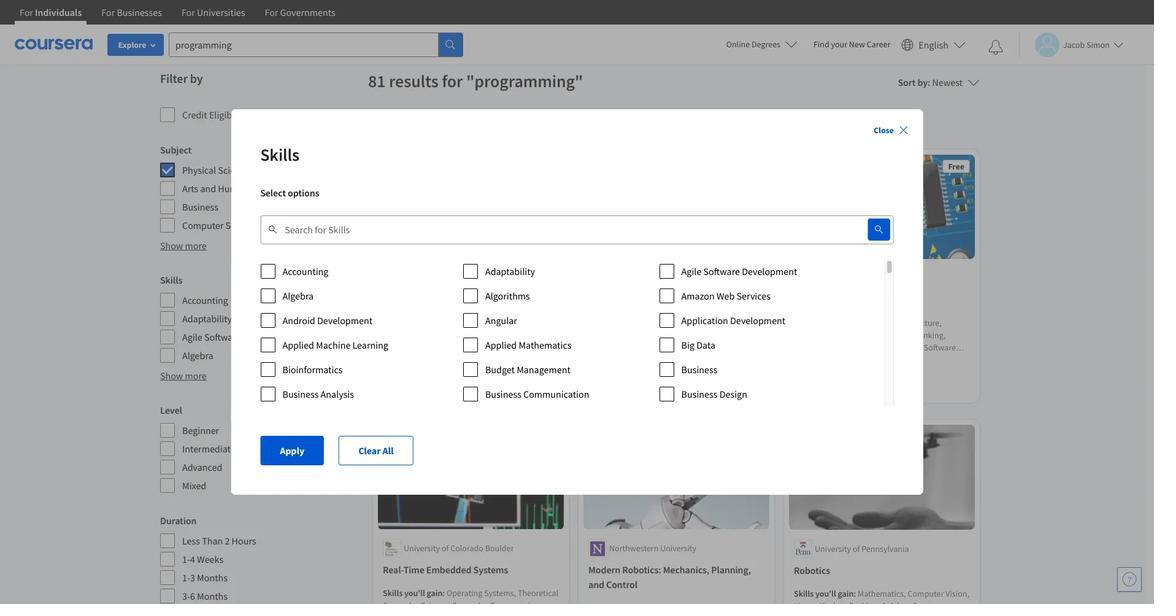 Task type: describe. For each thing, give the bounding box(es) containing it.
1 horizontal spatial :
[[854, 588, 857, 599]]

clear all
[[526, 118, 555, 130]]

intermediate for intermediate · course · 1 - 4 weeks
[[383, 382, 430, 393]]

0 horizontal spatial :
[[443, 588, 445, 599]]

and inside button
[[437, 118, 451, 130]]

drones for environmental science link
[[589, 293, 765, 307]]

software-
[[842, 355, 877, 366]]

credit eligible
[[182, 109, 240, 121]]

4 for beginner · course · 1 - 4 weeks
[[668, 382, 672, 393]]

show more for computer science
[[160, 239, 207, 252]]

1- for 3
[[182, 572, 190, 584]]

design inside design of transmission line: modelling and performance
[[383, 294, 411, 306]]

advanced for advanced
[[182, 461, 222, 473]]

select
[[260, 187, 286, 199]]

than
[[202, 535, 223, 547]]

university of colorado boulder
[[404, 543, 514, 554]]

2 horizontal spatial :
[[928, 76, 931, 88]]

clear all button
[[339, 436, 414, 465]]

business design
[[682, 388, 748, 400]]

clear all
[[359, 444, 394, 457]]

humanities
[[218, 182, 265, 195]]

computer down the real-
[[383, 600, 419, 604]]

algebra inside "select skills options" element
[[283, 290, 314, 302]]

clear all button
[[518, 114, 562, 134]]

operating
[[447, 588, 483, 599]]

help center image
[[1123, 572, 1138, 587]]

software,
[[822, 367, 856, 378]]

physical science and engineering inside button
[[376, 118, 496, 130]]

applied for applied machine learning
[[283, 339, 314, 351]]

1 for intermediate · course · 1 - 4 weeks
[[466, 382, 470, 393]]

2 gain from the left
[[838, 588, 854, 599]]

select skills options element
[[260, 259, 894, 406]]

robotics link
[[794, 563, 971, 578]]

show for computer science
[[160, 239, 183, 252]]

select options
[[260, 187, 319, 199]]

software inside skills "group"
[[204, 331, 241, 343]]

computer down princeton
[[794, 294, 836, 306]]

agile software development inside skills "group"
[[182, 331, 298, 343]]

mechanics,
[[663, 564, 710, 576]]

show more for algebra
[[160, 370, 207, 382]]

more for computer science
[[185, 239, 207, 252]]

computer down the operating at the bottom left of the page
[[452, 600, 489, 604]]

university for computer
[[852, 273, 888, 284]]

and up humanities
[[252, 164, 267, 176]]

1-3 months
[[182, 572, 228, 584]]

subject
[[160, 144, 192, 156]]

colorado
[[451, 543, 484, 554]]

duration
[[160, 514, 197, 527]]

months for 1-3 months
[[197, 572, 228, 584]]

performance
[[401, 308, 455, 321]]

systems
[[474, 564, 508, 576]]

real-time embedded systems
[[383, 564, 508, 576]]

engineering inside computer architecture, computer programming, critical thinking, microarchitecture, problem solving, software architecture, software-defined networking, system software, software engineering
[[892, 367, 935, 378]]

skills inside "group"
[[160, 274, 182, 286]]

find your new career link
[[808, 37, 897, 52]]

course for computer architecture
[[835, 382, 860, 393]]

2 you'll from the left
[[816, 588, 837, 599]]

business for business design
[[682, 388, 718, 400]]

months for 3-6 months
[[197, 590, 228, 602]]

web
[[717, 290, 735, 302]]

clear for clear all
[[526, 118, 544, 130]]

pennsylvania
[[862, 543, 910, 554]]

science up application
[[698, 294, 729, 306]]

level group
[[160, 403, 361, 494]]

5 · from the left
[[831, 382, 833, 393]]

3 inside duration group
[[190, 572, 195, 584]]

princeton university
[[815, 273, 888, 284]]

advanced for advanced · course · 3 - 6 months
[[794, 382, 830, 393]]

3-6 months
[[182, 590, 228, 602]]

duration group
[[160, 513, 361, 604]]

budget
[[485, 363, 515, 376]]

for individuals
[[20, 6, 82, 18]]

problem
[[862, 342, 892, 353]]

governments
[[280, 6, 336, 18]]

- for computer architecture
[[872, 382, 874, 393]]

services
[[737, 290, 771, 302]]

and inside design of transmission line: modelling and performance
[[383, 308, 399, 321]]

show notifications image
[[989, 40, 1004, 55]]

Search by keyword search field
[[285, 215, 839, 244]]

arts
[[182, 182, 198, 195]]

agile inside "select skills options" element
[[682, 265, 702, 277]]

engineering inside button
[[453, 118, 496, 130]]

agile inside skills "group"
[[182, 331, 202, 343]]

hours
[[232, 535, 256, 547]]

intermediate · course · 1 - 4 weeks
[[383, 382, 505, 393]]

systems,
[[484, 588, 516, 599]]

big
[[682, 339, 695, 351]]

sort by : newest
[[898, 76, 963, 88]]

transmission
[[423, 294, 479, 306]]

boulder
[[485, 543, 514, 554]]

6 · from the left
[[862, 382, 864, 393]]

android
[[283, 314, 315, 327]]

for for universities
[[182, 6, 195, 18]]

2 · from the left
[[462, 382, 464, 393]]

real-
[[383, 564, 404, 576]]

engineering inside subject group
[[269, 164, 319, 176]]

applied for applied mathematics
[[485, 339, 517, 351]]

for universities
[[182, 6, 245, 18]]

0 horizontal spatial for
[[442, 70, 463, 92]]

1-4 weeks
[[182, 553, 224, 565]]

microarchitecture,
[[794, 342, 860, 353]]

development up "applied machine learning"
[[317, 314, 373, 327]]

and right arts
[[200, 182, 216, 195]]

level
[[160, 404, 182, 416]]

0 vertical spatial months
[[882, 382, 909, 393]]

4 inside duration group
[[190, 553, 195, 565]]

81
[[368, 70, 386, 92]]

banner navigation
[[10, 0, 345, 34]]

for businesses
[[102, 6, 162, 18]]

computer up programming,
[[858, 318, 894, 329]]

line:
[[481, 294, 501, 306]]

1 you'll from the left
[[405, 588, 425, 599]]

3-
[[182, 590, 190, 602]]

1 for beginner · course · 1 - 4 weeks
[[657, 382, 662, 393]]

critical thinking
[[653, 318, 711, 329]]

applied machine learning
[[283, 339, 388, 351]]

design inside "select skills options" element
[[720, 388, 748, 400]]

mathematics
[[519, 339, 572, 351]]

computer science
[[182, 219, 257, 231]]

"programming"
[[467, 70, 584, 92]]

modern robotics:  mechanics, planning, and control link
[[589, 563, 765, 592]]

all
[[546, 118, 555, 130]]

businesses
[[117, 6, 162, 18]]

thinking,
[[913, 330, 946, 341]]

android development
[[283, 314, 373, 327]]

close
[[874, 125, 894, 136]]

1- for 4
[[182, 553, 190, 565]]

business for business analysis
[[283, 388, 319, 400]]

computer architecture link
[[794, 293, 971, 307]]

programming,
[[832, 330, 884, 341]]

intermediate for intermediate
[[182, 443, 236, 455]]

development down services
[[730, 314, 786, 327]]

defined
[[877, 355, 905, 366]]

business for business communication
[[485, 388, 522, 400]]

business inside subject group
[[182, 201, 218, 213]]

0 vertical spatial 3
[[866, 382, 870, 393]]

science down humanities
[[226, 219, 257, 231]]

for for individuals
[[20, 6, 33, 18]]

find your new career
[[814, 39, 891, 50]]

of for pennsylvania
[[853, 543, 860, 554]]

clear for clear all
[[359, 444, 381, 457]]

81 results for "programming"
[[368, 70, 584, 92]]

angular
[[485, 314, 517, 327]]

beginner for beginner
[[182, 424, 219, 437]]

time
[[404, 564, 425, 576]]

physical science and engineering button
[[368, 114, 513, 134]]

design of transmission line: modelling and performance link
[[383, 293, 559, 322]]

show more button for computer science
[[160, 238, 207, 253]]

princeton
[[815, 273, 850, 284]]



Task type: vqa. For each thing, say whether or not it's contained in the screenshot.
Science,
yes



Task type: locate. For each thing, give the bounding box(es) containing it.
budget management
[[485, 363, 571, 376]]

1 show more from the top
[[160, 239, 207, 252]]

business analysis
[[283, 388, 354, 400]]

university up architecture
[[852, 273, 888, 284]]

0 horizontal spatial 4
[[190, 553, 195, 565]]

0 horizontal spatial agile software development
[[182, 331, 298, 343]]

0 horizontal spatial skills you'll gain :
[[383, 588, 447, 599]]

1 horizontal spatial agile
[[682, 265, 702, 277]]

networking,
[[907, 355, 950, 366]]

show more up level
[[160, 370, 207, 382]]

1 vertical spatial clear
[[359, 444, 381, 457]]

4 down less
[[190, 553, 195, 565]]

2 show from the top
[[160, 370, 183, 382]]

: left the newest
[[928, 76, 931, 88]]

0 vertical spatial accounting
[[283, 265, 329, 277]]

0 horizontal spatial gain
[[427, 588, 443, 599]]

0 horizontal spatial beginner
[[182, 424, 219, 437]]

1 horizontal spatial intermediate
[[383, 382, 430, 393]]

beginner
[[589, 382, 621, 393], [182, 424, 219, 437]]

0 horizontal spatial -
[[472, 382, 475, 393]]

0 horizontal spatial physical science and engineering
[[182, 164, 319, 176]]

course
[[435, 382, 460, 393], [627, 382, 652, 393], [835, 382, 860, 393]]

advanced down system
[[794, 382, 830, 393]]

filter by
[[160, 71, 203, 86]]

modelling
[[503, 294, 544, 306]]

critical down "environmental" at the right of the page
[[653, 318, 678, 329]]

1 vertical spatial design
[[720, 388, 748, 400]]

0 vertical spatial algebra
[[283, 290, 314, 302]]

applied down the android
[[283, 339, 314, 351]]

and down results
[[437, 118, 451, 130]]

1 horizontal spatial architecture,
[[896, 318, 942, 329]]

development down the android
[[243, 331, 298, 343]]

skills you'll gain : down robotics
[[794, 588, 858, 599]]

northwestern university
[[610, 543, 697, 554]]

advanced
[[794, 382, 830, 393], [182, 461, 222, 473]]

close button
[[869, 119, 914, 141]]

1 horizontal spatial 6
[[876, 382, 880, 393]]

3 - from the left
[[872, 382, 874, 393]]

1 horizontal spatial for
[[620, 294, 632, 306]]

engineering down networking,
[[892, 367, 935, 378]]

1 vertical spatial physical science and engineering
[[182, 164, 319, 176]]

apply button
[[260, 436, 324, 465]]

1 vertical spatial accounting
[[182, 294, 228, 306]]

agile
[[682, 265, 702, 277], [182, 331, 202, 343]]

physical inside subject group
[[182, 164, 216, 176]]

weeks down than
[[197, 553, 224, 565]]

your
[[832, 39, 848, 50]]

critical inside computer architecture, computer programming, critical thinking, microarchitecture, problem solving, software architecture, software-defined networking, system software, software engineering
[[885, 330, 911, 341]]

by right filter
[[190, 71, 203, 86]]

0 horizontal spatial adaptability
[[182, 312, 232, 325]]

for
[[442, 70, 463, 92], [620, 294, 632, 306]]

engineering
[[453, 118, 496, 130], [269, 164, 319, 176], [892, 367, 935, 378]]

1 horizontal spatial gain
[[838, 588, 854, 599]]

algebra inside skills "group"
[[182, 349, 213, 362]]

by for filter
[[190, 71, 203, 86]]

1 horizontal spatial engineering
[[453, 118, 496, 130]]

0 horizontal spatial design
[[383, 294, 411, 306]]

control
[[607, 579, 638, 591]]

show more button up level
[[160, 368, 207, 383]]

you'll down robotics
[[816, 588, 837, 599]]

1 horizontal spatial weeks
[[482, 382, 505, 393]]

1 vertical spatial agile software development
[[182, 331, 298, 343]]

·
[[431, 382, 433, 393], [462, 382, 464, 393], [623, 382, 625, 393], [653, 382, 656, 393], [831, 382, 833, 393], [862, 382, 864, 393]]

0 vertical spatial agile software development
[[682, 265, 798, 277]]

1 show from the top
[[160, 239, 183, 252]]

1 horizontal spatial beginner
[[589, 382, 621, 393]]

1 1 from the left
[[466, 382, 470, 393]]

1 · from the left
[[431, 382, 433, 393]]

university up drones for environmental science
[[630, 273, 666, 284]]

0 vertical spatial more
[[185, 239, 207, 252]]

gain up the science, at the left bottom of the page
[[427, 588, 443, 599]]

duke
[[610, 273, 628, 284]]

3 up '3-'
[[190, 572, 195, 584]]

university for modern
[[661, 543, 697, 554]]

physical science and engineering down results
[[376, 118, 496, 130]]

apply
[[280, 444, 305, 457]]

credit
[[182, 109, 207, 121]]

university up 'mechanics,'
[[661, 543, 697, 554]]

3 for from the left
[[182, 6, 195, 18]]

2 vertical spatial engineering
[[892, 367, 935, 378]]

2 horizontal spatial course
[[835, 382, 860, 393]]

software inside "select skills options" element
[[704, 265, 740, 277]]

big data
[[682, 339, 716, 351]]

0 vertical spatial show more button
[[160, 238, 207, 253]]

weeks down budget
[[482, 382, 505, 393]]

1 horizontal spatial by
[[918, 76, 928, 88]]

computer down arts
[[182, 219, 224, 231]]

0 horizontal spatial architecture,
[[794, 355, 840, 366]]

4 for intermediate · course · 1 - 4 weeks
[[476, 382, 480, 393]]

clear left all
[[526, 118, 544, 130]]

0 vertical spatial design
[[383, 294, 411, 306]]

1 more from the top
[[185, 239, 207, 252]]

career
[[867, 39, 891, 50]]

2 horizontal spatial weeks
[[674, 382, 697, 393]]

6 down 1-3 months
[[190, 590, 195, 602]]

planning,
[[712, 564, 751, 576]]

1 horizontal spatial physical
[[376, 118, 406, 130]]

for left businesses
[[102, 6, 115, 18]]

1 horizontal spatial algebra
[[283, 290, 314, 302]]

by right sort
[[918, 76, 928, 88]]

2 horizontal spatial -
[[872, 382, 874, 393]]

1 applied from the left
[[283, 339, 314, 351]]

show more down computer science on the left top of page
[[160, 239, 207, 252]]

modern robotics:  mechanics, planning, and control
[[589, 564, 751, 591]]

0 vertical spatial clear
[[526, 118, 544, 130]]

3 down software-
[[866, 382, 870, 393]]

1 vertical spatial show
[[160, 370, 183, 382]]

intermediate
[[383, 382, 430, 393], [182, 443, 236, 455]]

1 vertical spatial advanced
[[182, 461, 222, 473]]

gain down robotics 'link'
[[838, 588, 854, 599]]

months down 1-3 months
[[197, 590, 228, 602]]

1 vertical spatial adaptability
[[182, 312, 232, 325]]

2 vertical spatial months
[[197, 590, 228, 602]]

1 vertical spatial months
[[197, 572, 228, 584]]

and
[[437, 118, 451, 130], [252, 164, 267, 176], [200, 182, 216, 195], [383, 308, 399, 321], [589, 579, 605, 591]]

6 down the 'defined'
[[876, 382, 880, 393]]

universities
[[197, 6, 245, 18]]

show more button for algebra
[[160, 368, 207, 383]]

architecture, down microarchitecture,
[[794, 355, 840, 366]]

for
[[20, 6, 33, 18], [102, 6, 115, 18], [182, 6, 195, 18], [265, 6, 278, 18]]

1 skills you'll gain : from the left
[[383, 588, 447, 599]]

1 for from the left
[[20, 6, 33, 18]]

computer architecture, computer programming, critical thinking, microarchitecture, problem solving, software architecture, software-defined networking, system software, software engineering
[[794, 318, 956, 378]]

0 vertical spatial beginner
[[589, 382, 621, 393]]

months up 3-6 months
[[197, 572, 228, 584]]

beginner · course · 1 - 4 weeks
[[589, 382, 697, 393]]

2 show more from the top
[[160, 370, 207, 382]]

6
[[876, 382, 880, 393], [190, 590, 195, 602]]

results
[[389, 70, 439, 92]]

1 horizontal spatial 1
[[657, 382, 662, 393]]

1 vertical spatial beginner
[[182, 424, 219, 437]]

of
[[413, 294, 422, 306], [442, 543, 449, 554], [853, 543, 860, 554]]

for left universities
[[182, 6, 195, 18]]

embedded
[[427, 564, 472, 576]]

architecture, up thinking,
[[896, 318, 942, 329]]

1
[[466, 382, 470, 393], [657, 382, 662, 393]]

0 horizontal spatial course
[[435, 382, 460, 393]]

1 horizontal spatial applied
[[485, 339, 517, 351]]

arts and humanities
[[182, 182, 265, 195]]

management
[[517, 363, 571, 376]]

3 course from the left
[[835, 382, 860, 393]]

1 horizontal spatial clear
[[526, 118, 544, 130]]

beginner inside the level "group"
[[182, 424, 219, 437]]

applied down angular
[[485, 339, 517, 351]]

of left the pennsylvania
[[853, 543, 860, 554]]

1 course from the left
[[435, 382, 460, 393]]

2 - from the left
[[663, 382, 666, 393]]

development inside skills "group"
[[243, 331, 298, 343]]

0 horizontal spatial physical
[[182, 164, 216, 176]]

weeks down big
[[674, 382, 697, 393]]

agile software development down the android
[[182, 331, 298, 343]]

1 vertical spatial architecture,
[[794, 355, 840, 366]]

clear inside skills dialog
[[359, 444, 381, 457]]

of for transmission
[[413, 294, 422, 306]]

algorithms
[[485, 290, 530, 302]]

physical science and engineering up humanities
[[182, 164, 319, 176]]

coursera image
[[15, 35, 93, 54]]

of inside design of transmission line: modelling and performance
[[413, 294, 422, 306]]

sort
[[898, 76, 916, 88]]

design of transmission line: modelling and performance
[[383, 294, 544, 321]]

1 horizontal spatial advanced
[[794, 382, 830, 393]]

for left individuals
[[20, 6, 33, 18]]

months down the 'defined'
[[882, 382, 909, 393]]

2 applied from the left
[[485, 339, 517, 351]]

2
[[225, 535, 230, 547]]

2 course from the left
[[627, 382, 652, 393]]

duke university
[[610, 273, 666, 284]]

intermediate up mixed
[[182, 443, 236, 455]]

0 vertical spatial critical
[[653, 318, 678, 329]]

by for sort
[[918, 76, 928, 88]]

0 vertical spatial adaptability
[[485, 265, 535, 277]]

1 horizontal spatial physical science and engineering
[[376, 118, 496, 130]]

0 vertical spatial for
[[442, 70, 463, 92]]

intermediate down learning in the bottom left of the page
[[383, 382, 430, 393]]

english button
[[897, 25, 971, 64]]

2 skills you'll gain : from the left
[[794, 588, 858, 599]]

3 · from the left
[[623, 382, 625, 393]]

0 horizontal spatial 3
[[190, 572, 195, 584]]

0 vertical spatial advanced
[[794, 382, 830, 393]]

1 horizontal spatial agile software development
[[682, 265, 798, 277]]

2 horizontal spatial 4
[[668, 382, 672, 393]]

subject group
[[160, 142, 361, 233]]

: down robotics 'link'
[[854, 588, 857, 599]]

software
[[704, 265, 740, 277], [204, 331, 241, 343], [925, 342, 956, 353], [858, 367, 890, 378]]

of for colorado
[[442, 543, 449, 554]]

gain
[[427, 588, 443, 599], [838, 588, 854, 599]]

weeks for intermediate · course · 1 - 4 weeks
[[482, 382, 505, 393]]

0 horizontal spatial by
[[190, 71, 203, 86]]

4 left business communication
[[476, 382, 480, 393]]

and inside the modern robotics:  mechanics, planning, and control
[[589, 579, 605, 591]]

for for governments
[[265, 6, 278, 18]]

drones for environmental science
[[589, 294, 729, 306]]

1 - from the left
[[472, 382, 475, 393]]

show more button down computer science on the left top of page
[[160, 238, 207, 253]]

find
[[814, 39, 830, 50]]

weeks inside duration group
[[197, 553, 224, 565]]

individuals
[[35, 6, 82, 18]]

critical
[[653, 318, 678, 329], [885, 330, 911, 341]]

search image
[[875, 225, 885, 235]]

university for drones
[[630, 273, 666, 284]]

agile software development up amazon web services
[[682, 265, 798, 277]]

skills you'll gain : up the science, at the left bottom of the page
[[383, 588, 447, 599]]

- for drones for environmental science
[[663, 382, 666, 393]]

1 vertical spatial agile
[[182, 331, 202, 343]]

robotics:
[[623, 564, 662, 576]]

1 vertical spatial intermediate
[[182, 443, 236, 455]]

of up performance
[[413, 294, 422, 306]]

: up the science, at the left bottom of the page
[[443, 588, 445, 599]]

and down modern
[[589, 579, 605, 591]]

show down computer science on the left top of page
[[160, 239, 183, 252]]

1 vertical spatial 1-
[[182, 572, 190, 584]]

1 vertical spatial 6
[[190, 590, 195, 602]]

1 horizontal spatial -
[[663, 382, 666, 393]]

None search field
[[169, 32, 464, 57]]

for right results
[[442, 70, 463, 92]]

physical inside button
[[376, 118, 406, 130]]

eligible
[[209, 109, 240, 121]]

1 vertical spatial algebra
[[182, 349, 213, 362]]

2 horizontal spatial engineering
[[892, 367, 935, 378]]

agile software development inside "select skills options" element
[[682, 265, 798, 277]]

2 for from the left
[[102, 6, 115, 18]]

beginner for beginner · course · 1 - 4 weeks
[[589, 382, 621, 393]]

4 left business design
[[668, 382, 672, 393]]

1 horizontal spatial 3
[[866, 382, 870, 393]]

for right drones
[[620, 294, 632, 306]]

0 horizontal spatial advanced
[[182, 461, 222, 473]]

you'll up the science, at the left bottom of the page
[[405, 588, 425, 599]]

3
[[866, 382, 870, 393], [190, 572, 195, 584]]

theoretical
[[518, 588, 559, 599]]

1 horizontal spatial 4
[[476, 382, 480, 393]]

0 vertical spatial show more
[[160, 239, 207, 252]]

more for algebra
[[185, 370, 207, 382]]

university up the time
[[404, 543, 440, 554]]

less
[[182, 535, 200, 547]]

engineering up select options
[[269, 164, 319, 176]]

1 vertical spatial for
[[620, 294, 632, 306]]

0 horizontal spatial weeks
[[197, 553, 224, 565]]

physical up arts
[[182, 164, 216, 176]]

skills
[[260, 144, 300, 166], [160, 274, 182, 286], [383, 588, 403, 599], [794, 588, 814, 599]]

computer up microarchitecture,
[[794, 330, 831, 341]]

1 horizontal spatial accounting
[[283, 265, 329, 277]]

northwestern
[[610, 543, 659, 554]]

0 vertical spatial 1-
[[182, 553, 190, 565]]

university up robotics
[[815, 543, 852, 554]]

1 gain from the left
[[427, 588, 443, 599]]

development up services
[[742, 265, 798, 277]]

1 1- from the top
[[182, 553, 190, 565]]

science down results
[[408, 118, 435, 130]]

physical down '81'
[[376, 118, 406, 130]]

1 vertical spatial more
[[185, 370, 207, 382]]

adaptability inside "select skills options" element
[[485, 265, 535, 277]]

science inside button
[[408, 118, 435, 130]]

1 horizontal spatial critical
[[885, 330, 911, 341]]

1 horizontal spatial adaptability
[[485, 265, 535, 277]]

0 horizontal spatial accounting
[[182, 294, 228, 306]]

0 vertical spatial engineering
[[453, 118, 496, 130]]

1 horizontal spatial design
[[720, 388, 748, 400]]

adaptability inside skills "group"
[[182, 312, 232, 325]]

2 1 from the left
[[657, 382, 662, 393]]

0 horizontal spatial applied
[[283, 339, 314, 351]]

all
[[383, 444, 394, 457]]

physical science and engineering inside subject group
[[182, 164, 319, 176]]

real-time embedded systems link
[[383, 563, 559, 578]]

0 vertical spatial architecture,
[[896, 318, 942, 329]]

4 · from the left
[[653, 382, 656, 393]]

2 1- from the top
[[182, 572, 190, 584]]

1- down less
[[182, 553, 190, 565]]

weeks for beginner · course · 1 - 4 weeks
[[674, 382, 697, 393]]

advanced · course · 3 - 6 months
[[794, 382, 909, 393]]

0 vertical spatial 6
[[876, 382, 880, 393]]

advanced inside the level "group"
[[182, 461, 222, 473]]

1 horizontal spatial skills you'll gain :
[[794, 588, 858, 599]]

science,
[[421, 600, 451, 604]]

of up "real-time embedded systems"
[[442, 543, 449, 554]]

accounting inside skills "group"
[[182, 294, 228, 306]]

skills dialog
[[231, 109, 924, 495]]

accounting inside "select skills options" element
[[283, 265, 329, 277]]

intermediate inside the level "group"
[[182, 443, 236, 455]]

0 horizontal spatial algebra
[[182, 349, 213, 362]]

0 horizontal spatial you'll
[[405, 588, 425, 599]]

advanced up mixed
[[182, 461, 222, 473]]

and left performance
[[383, 308, 399, 321]]

science up humanities
[[218, 164, 250, 176]]

0 vertical spatial show
[[160, 239, 183, 252]]

show for algebra
[[160, 370, 183, 382]]

2 more from the top
[[185, 370, 207, 382]]

2 show more button from the top
[[160, 368, 207, 383]]

for left governments
[[265, 6, 278, 18]]

1 vertical spatial engineering
[[269, 164, 319, 176]]

0 horizontal spatial agile
[[182, 331, 202, 343]]

clear
[[526, 118, 544, 130], [359, 444, 381, 457]]

show up level
[[160, 370, 183, 382]]

computer inside subject group
[[182, 219, 224, 231]]

1 horizontal spatial course
[[627, 382, 652, 393]]

1- up '3-'
[[182, 572, 190, 584]]

1 horizontal spatial you'll
[[816, 588, 837, 599]]

filter
[[160, 71, 188, 86]]

6 inside duration group
[[190, 590, 195, 602]]

1 vertical spatial 3
[[190, 572, 195, 584]]

skills inside dialog
[[260, 144, 300, 166]]

environmental
[[634, 294, 696, 306]]

for for businesses
[[102, 6, 115, 18]]

computer
[[182, 219, 224, 231], [794, 294, 836, 306], [858, 318, 894, 329], [794, 330, 831, 341], [383, 600, 419, 604], [452, 600, 489, 604]]

4 for from the left
[[265, 6, 278, 18]]

0 horizontal spatial critical
[[653, 318, 678, 329]]

1 show more button from the top
[[160, 238, 207, 253]]

for governments
[[265, 6, 336, 18]]

amazon web services
[[682, 290, 771, 302]]

critical up solving, at the right bottom of the page
[[885, 330, 911, 341]]

english
[[919, 38, 949, 51]]

course for drones for environmental science
[[627, 382, 652, 393]]

show more
[[160, 239, 207, 252], [160, 370, 207, 382]]

engineering down 81 results for "programming"
[[453, 118, 496, 130]]

operating systems, theoretical computer science, computer programming
[[383, 588, 559, 604]]

skills group
[[160, 273, 361, 363]]

options
[[288, 187, 319, 199]]

clear left the all
[[359, 444, 381, 457]]

1 vertical spatial show more button
[[160, 368, 207, 383]]



